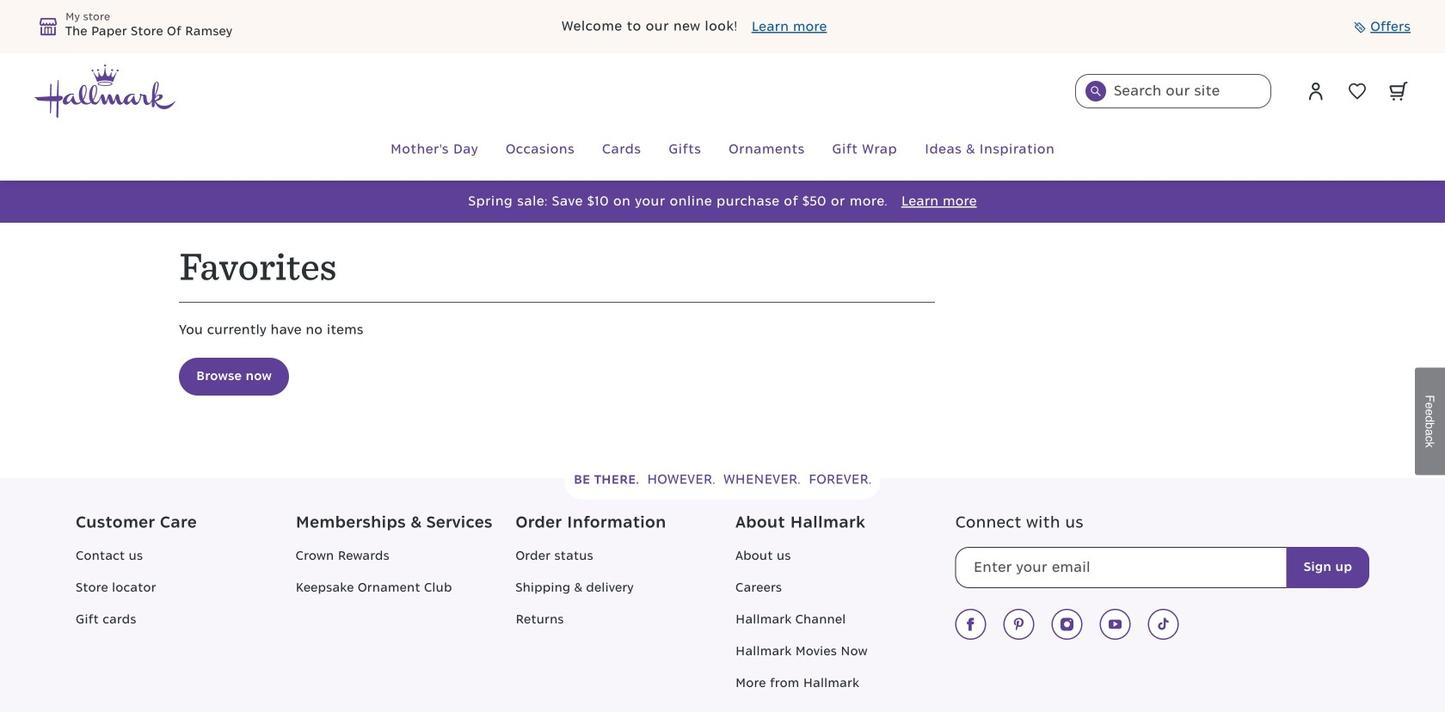 Task type: locate. For each thing, give the bounding box(es) containing it.
view your cart with 0 items. image
[[1389, 82, 1408, 101]]

we on tiktok image
[[1157, 618, 1170, 631]]

sign in dropdown menu image
[[1306, 81, 1327, 102]]

hallmark logo image
[[34, 65, 175, 118]]

Email email field
[[956, 547, 1370, 588]]

search image
[[1091, 86, 1101, 96]]

None search field
[[1075, 74, 1271, 108]]

order information element
[[516, 513, 736, 706]]



Task type: vqa. For each thing, say whether or not it's contained in the screenshot.
pickup
no



Task type: describe. For each thing, give the bounding box(es) containing it.
we on youtube image
[[1109, 618, 1122, 631]]

Search search field
[[1075, 74, 1271, 108]]

main menu. menu bar
[[34, 119, 1411, 181]]

about hallmark element
[[736, 513, 956, 706]]

our instagram image
[[1061, 618, 1074, 631]]

we on pinterest image
[[1013, 618, 1026, 631]]

we on facebook image
[[965, 618, 977, 631]]

customer care element
[[76, 513, 296, 706]]

memberships element
[[296, 513, 516, 706]]

sign up for email element
[[956, 513, 1370, 588]]



